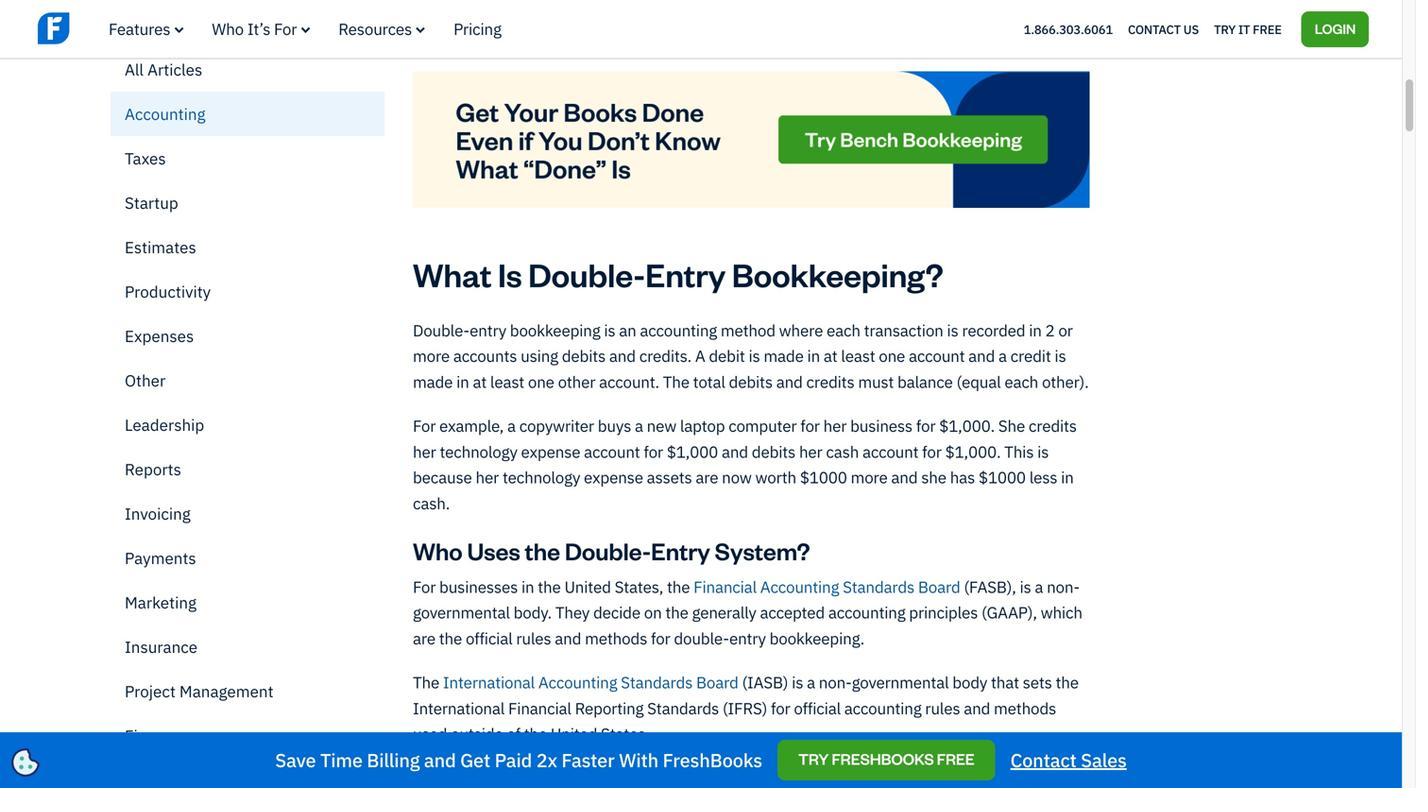 Task type: locate. For each thing, give the bounding box(es) containing it.
at down the accounts
[[473, 371, 487, 392]]

technology
[[440, 441, 518, 462], [503, 467, 580, 488]]

entry up a
[[646, 253, 726, 295]]

governmental down businesses
[[413, 602, 510, 623]]

is right (iasb)
[[792, 672, 803, 693]]

and inside (fasb), is a non- governmental body. they decide on the generally accepted accounting principles (gaap), which are the official rules and methods for double-entry bookkeeping.
[[555, 628, 581, 649]]

a inside (iasb) is a non-governmental body that sets the international financial reporting standards (ifrs) for official accounting rules and methods used outside of the united states.
[[807, 672, 815, 693]]

official down bookkeeping.
[[794, 698, 841, 718]]

accounting
[[640, 320, 717, 340], [829, 602, 906, 623], [845, 698, 922, 718]]

2 vertical spatial accounting
[[538, 672, 617, 693]]

2 vertical spatial debits
[[752, 441, 796, 462]]

financial up generally
[[694, 576, 757, 597]]

for left businesses
[[413, 576, 436, 597]]

system?
[[715, 535, 810, 566]]

0 vertical spatial standards
[[843, 576, 915, 597]]

accounting up 'try freshbooks free'
[[845, 698, 922, 718]]

method
[[721, 320, 776, 340]]

freshbooks
[[663, 748, 762, 772], [832, 749, 934, 769]]

entry
[[470, 320, 506, 340], [729, 628, 766, 649]]

methods down "sets"
[[994, 698, 1056, 718]]

contact inside contact us link
[[1128, 21, 1181, 37]]

leadership
[[125, 414, 204, 435]]

is up (gaap), on the right bottom
[[1020, 576, 1031, 597]]

0 horizontal spatial entry
[[470, 320, 506, 340]]

who left it's
[[212, 18, 244, 39]]

1 horizontal spatial entry
[[729, 628, 766, 649]]

2 vertical spatial accounting
[[845, 698, 922, 718]]

and down body
[[964, 698, 990, 718]]

0 vertical spatial expense
[[521, 441, 581, 462]]

one
[[879, 346, 905, 366], [528, 371, 554, 392]]

2 horizontal spatial accounting
[[760, 576, 839, 597]]

credits inside double-entry bookkeeping is an accounting method where each transaction is recorded in 2 or more accounts using debits and credits. a debit is made in at least one account and a credit is made in at least one other account. the total debits and credits must balance (equal each other).
[[806, 371, 855, 392]]

1 vertical spatial made
[[413, 371, 453, 392]]

non- inside (fasb), is a non- governmental body. they decide on the generally accepted accounting principles (gaap), which are the official rules and methods for double-entry bookkeeping.
[[1047, 576, 1080, 597]]

(ifrs)
[[723, 698, 767, 718]]

entry down generally
[[729, 628, 766, 649]]

it's
[[247, 18, 270, 39]]

united up they on the left bottom of the page
[[565, 576, 611, 597]]

which
[[1041, 602, 1083, 623]]

entry up the accounts
[[470, 320, 506, 340]]

1 horizontal spatial financial
[[694, 576, 757, 597]]

each right where
[[827, 320, 861, 340]]

try it free
[[1214, 21, 1282, 37]]

invoicing link
[[111, 491, 385, 536]]

governmental inside (fasb), is a non- governmental body. they decide on the generally accepted accounting principles (gaap), which are the official rules and methods for double-entry bookkeeping.
[[413, 602, 510, 623]]

in
[[1029, 320, 1042, 340], [807, 346, 820, 366], [456, 371, 469, 392], [1061, 467, 1074, 488], [522, 576, 534, 597]]

official down businesses
[[466, 628, 513, 649]]

free
[[1253, 21, 1282, 37], [937, 749, 975, 769]]

(fasb), is a non- governmental body. they decide on the generally accepted accounting principles (gaap), which are the official rules and methods for double-entry bookkeeping.
[[413, 576, 1083, 649]]

governmental
[[413, 602, 510, 623], [852, 672, 949, 693]]

1 vertical spatial official
[[794, 698, 841, 718]]

financial
[[694, 576, 757, 597], [508, 698, 571, 718]]

try freshbooks free
[[798, 749, 975, 769]]

0 vertical spatial methods
[[585, 628, 647, 649]]

1 vertical spatial credits
[[1029, 415, 1077, 436]]

0 vertical spatial debits
[[562, 346, 606, 366]]

debit
[[709, 346, 745, 366]]

0 horizontal spatial financial
[[508, 698, 571, 718]]

try inside "link"
[[1214, 21, 1236, 37]]

accounting up credits.
[[640, 320, 717, 340]]

0 vertical spatial double-
[[528, 253, 646, 295]]

0 vertical spatial financial
[[694, 576, 757, 597]]

double-entry bookkeeping is an accounting method where each transaction is recorded in 2 or more accounts using debits and credits. a debit is made in at least one account and a credit is made in at least one other account. the total debits and credits must balance (equal each other).
[[413, 320, 1089, 392]]

all
[[125, 59, 144, 80]]

entry inside double-entry bookkeeping is an accounting method where each transaction is recorded in 2 or more accounts using debits and credits. a debit is made in at least one account and a credit is made in at least one other account. the total debits and credits must balance (equal each other).
[[470, 320, 506, 340]]

0 horizontal spatial made
[[413, 371, 453, 392]]

0 vertical spatial credits
[[806, 371, 855, 392]]

the down credits.
[[663, 371, 690, 392]]

more left the accounts
[[413, 346, 450, 366]]

0 horizontal spatial least
[[490, 371, 524, 392]]

try for try it free
[[1214, 21, 1236, 37]]

and up computer
[[776, 371, 803, 392]]

1 horizontal spatial board
[[918, 576, 961, 597]]

governmental for rules
[[852, 672, 949, 693]]

for down new
[[644, 441, 663, 462]]

less
[[1030, 467, 1058, 488]]

united up faster
[[551, 724, 597, 744]]

1 vertical spatial double-
[[413, 320, 470, 340]]

1 vertical spatial accounting
[[829, 602, 906, 623]]

try down (iasb) is a non-governmental body that sets the international financial reporting standards (ifrs) for official accounting rules and methods used outside of the united states.
[[798, 749, 829, 769]]

accounting inside (fasb), is a non- governmental body. they decide on the generally accepted accounting principles (gaap), which are the official rules and methods for double-entry bookkeeping.
[[829, 602, 906, 623]]

non- up which
[[1047, 576, 1080, 597]]

a inside (fasb), is a non- governmental body. they decide on the generally accepted accounting principles (gaap), which are the official rules and methods for double-entry bookkeeping.
[[1035, 576, 1043, 597]]

official
[[466, 628, 513, 649], [794, 698, 841, 718]]

0 vertical spatial free
[[1253, 21, 1282, 37]]

1.866.303.6061 link
[[1024, 21, 1113, 37]]

board up (ifrs)
[[696, 672, 739, 693]]

double-
[[674, 628, 729, 649]]

outside
[[451, 724, 503, 744]]

accounting up accepted
[[760, 576, 839, 597]]

financial up of
[[508, 698, 571, 718]]

1 $1000 from the left
[[800, 467, 847, 488]]

free inside try it free "link"
[[1253, 21, 1282, 37]]

is right "this"
[[1038, 441, 1049, 462]]

1 vertical spatial united
[[551, 724, 597, 744]]

rules inside (iasb) is a non-governmental body that sets the international financial reporting standards (ifrs) for official accounting rules and methods used outside of the united states.
[[925, 698, 960, 718]]

and up (equal
[[969, 346, 995, 366]]

1 horizontal spatial the
[[663, 371, 690, 392]]

accounting down "financial accounting standards board" link in the bottom of the page
[[829, 602, 906, 623]]

united
[[565, 576, 611, 597], [551, 724, 597, 744]]

is inside (fasb), is a non- governmental body. they decide on the generally accepted accounting principles (gaap), which are the official rules and methods for double-entry bookkeeping.
[[1020, 576, 1031, 597]]

1 horizontal spatial credits
[[1029, 415, 1077, 436]]

is
[[604, 320, 616, 340], [947, 320, 959, 340], [749, 346, 760, 366], [1055, 346, 1066, 366], [1038, 441, 1049, 462], [1020, 576, 1031, 597], [792, 672, 803, 693]]

made up example, at bottom
[[413, 371, 453, 392]]

1 vertical spatial try
[[798, 749, 829, 769]]

a up which
[[1035, 576, 1043, 597]]

a for for example, a copywriter buys a new laptop computer for her business for $1,000. she credits her technology expense account for $1,000 and debits her cash account for $1,000. this is because her technology expense assets are now worth $1000 more and she has $1000 less in cash.
[[507, 415, 516, 436]]

a down bookkeeping.
[[807, 672, 815, 693]]

management
[[179, 681, 274, 702]]

that
[[991, 672, 1019, 693]]

payments link
[[111, 536, 385, 580]]

1 vertical spatial who
[[413, 535, 463, 566]]

2 vertical spatial standards
[[647, 698, 719, 718]]

free inside try freshbooks free link
[[937, 749, 975, 769]]

2
[[1046, 320, 1055, 340]]

board up principles
[[918, 576, 961, 597]]

she
[[999, 415, 1025, 436]]

1 vertical spatial for
[[413, 415, 436, 436]]

more
[[413, 346, 450, 366], [851, 467, 888, 488]]

0 vertical spatial each
[[827, 320, 861, 340]]

0 horizontal spatial rules
[[516, 628, 551, 649]]

free down body
[[937, 749, 975, 769]]

using
[[521, 346, 558, 366]]

contact inside contact sales link
[[1011, 748, 1077, 772]]

1 horizontal spatial are
[[696, 467, 718, 488]]

accounting up reporting
[[538, 672, 617, 693]]

entry up for businesses in the united states, the financial accounting standards board
[[651, 535, 710, 566]]

free right it
[[1253, 21, 1282, 37]]

double- up "states,"
[[565, 535, 651, 566]]

the up used
[[413, 672, 439, 693]]

contact left the sales
[[1011, 748, 1077, 772]]

1 vertical spatial more
[[851, 467, 888, 488]]

her
[[824, 415, 847, 436], [413, 441, 436, 462], [799, 441, 823, 462], [476, 467, 499, 488]]

contact
[[1128, 21, 1181, 37], [1011, 748, 1077, 772]]

login
[[1315, 19, 1356, 37]]

states,
[[615, 576, 663, 597]]

what
[[413, 253, 492, 295]]

1 vertical spatial free
[[937, 749, 975, 769]]

standards left (ifrs)
[[647, 698, 719, 718]]

rules down body
[[925, 698, 960, 718]]

her up because
[[413, 441, 436, 462]]

for down (iasb)
[[771, 698, 790, 718]]

for for for businesses in the united states, the financial accounting standards board
[[413, 576, 436, 597]]

for for for example, a copywriter buys a new laptop computer for her business for $1,000. she credits her technology expense account for $1,000 and debits her cash account for $1,000. this is because her technology expense assets are now worth $1000 more and she has $1000 less in cash.
[[413, 415, 436, 436]]

finance link
[[111, 713, 385, 758]]

1 horizontal spatial more
[[851, 467, 888, 488]]

debits up worth
[[752, 441, 796, 462]]

(gaap),
[[982, 602, 1037, 623]]

1 vertical spatial rules
[[925, 698, 960, 718]]

0 horizontal spatial the
[[413, 672, 439, 693]]

1 vertical spatial at
[[473, 371, 487, 392]]

technology down copywriter
[[503, 467, 580, 488]]

her left cash
[[799, 441, 823, 462]]

rules down body.
[[516, 628, 551, 649]]

1 vertical spatial are
[[413, 628, 436, 649]]

0 vertical spatial governmental
[[413, 602, 510, 623]]

for left example, at bottom
[[413, 415, 436, 436]]

taxes link
[[111, 136, 385, 180]]

0 vertical spatial the
[[663, 371, 690, 392]]

cookie preferences image
[[11, 748, 40, 777]]

sets
[[1023, 672, 1052, 693]]

for right computer
[[801, 415, 820, 436]]

the
[[525, 535, 560, 566], [538, 576, 561, 597], [667, 576, 690, 597], [666, 602, 689, 623], [439, 628, 462, 649], [1056, 672, 1079, 693], [524, 724, 547, 744]]

who down 'cash.'
[[413, 535, 463, 566]]

more down cash
[[851, 467, 888, 488]]

international
[[443, 672, 535, 693], [413, 698, 505, 718]]

1 vertical spatial methods
[[994, 698, 1056, 718]]

1 horizontal spatial accounting
[[538, 672, 617, 693]]

principles
[[909, 602, 978, 623]]

invoicing
[[125, 503, 191, 524]]

1 vertical spatial international
[[413, 698, 505, 718]]

debits up other at the left of page
[[562, 346, 606, 366]]

$1,000. left 'she'
[[939, 415, 995, 436]]

expense down copywriter
[[521, 441, 581, 462]]

standards up principles
[[843, 576, 915, 597]]

estimates link
[[111, 225, 385, 269]]

the international accounting standards board
[[413, 672, 742, 693]]

is left an
[[604, 320, 616, 340]]

one down the "using"
[[528, 371, 554, 392]]

for example, a copywriter buys a new laptop computer for her business for $1,000. she credits her technology expense account for $1,000 and debits her cash account for $1,000. this is because her technology expense assets are now worth $1000 more and she has $1000 less in cash.
[[413, 415, 1077, 514]]

1 horizontal spatial least
[[841, 346, 875, 366]]

$1,000. up has
[[945, 441, 1001, 462]]

or
[[1059, 320, 1073, 340]]

accounting down all articles
[[125, 103, 205, 124]]

payments
[[125, 548, 196, 568]]

in inside for example, a copywriter buys a new laptop computer for her business for $1,000. she credits her technology expense account for $1,000 and debits her cash account for $1,000. this is because her technology expense assets are now worth $1000 more and she has $1000 less in cash.
[[1061, 467, 1074, 488]]

and down they on the left bottom of the page
[[555, 628, 581, 649]]

0 horizontal spatial are
[[413, 628, 436, 649]]

1 vertical spatial one
[[528, 371, 554, 392]]

double- up bookkeeping
[[528, 253, 646, 295]]

each down credit
[[1005, 371, 1039, 392]]

1 horizontal spatial free
[[1253, 21, 1282, 37]]

double- up the accounts
[[413, 320, 470, 340]]

0 horizontal spatial who
[[212, 18, 244, 39]]

paid
[[495, 748, 532, 772]]

0 vertical spatial at
[[824, 346, 838, 366]]

the right "on"
[[666, 602, 689, 623]]

1 vertical spatial entry
[[729, 628, 766, 649]]

1 vertical spatial expense
[[584, 467, 643, 488]]

save time billing and get paid 2x faster with freshbooks
[[275, 748, 762, 772]]

who
[[212, 18, 244, 39], [413, 535, 463, 566]]

$1000
[[800, 467, 847, 488], [979, 467, 1026, 488]]

more inside for example, a copywriter buys a new laptop computer for her business for $1,000. she credits her technology expense account for $1,000 and debits her cash account for $1,000. this is because her technology expense assets are now worth $1000 more and she has $1000 less in cash.
[[851, 467, 888, 488]]

technology down example, at bottom
[[440, 441, 518, 462]]

governmental left body
[[852, 672, 949, 693]]

1 vertical spatial $1,000.
[[945, 441, 1001, 462]]

0 horizontal spatial at
[[473, 371, 487, 392]]

credits.
[[639, 346, 692, 366]]

sales
[[1081, 748, 1127, 772]]

0 horizontal spatial contact
[[1011, 748, 1077, 772]]

a left new
[[635, 415, 643, 436]]

methods
[[585, 628, 647, 649], [994, 698, 1056, 718]]

is left recorded
[[947, 320, 959, 340]]

for down balance
[[916, 415, 936, 436]]

0 vertical spatial official
[[466, 628, 513, 649]]

the right uses
[[525, 535, 560, 566]]

1 vertical spatial each
[[1005, 371, 1039, 392]]

with
[[619, 748, 659, 772]]

1 vertical spatial financial
[[508, 698, 571, 718]]

expense down buys
[[584, 467, 643, 488]]

made down where
[[764, 346, 804, 366]]

0 horizontal spatial try
[[798, 749, 829, 769]]

0 horizontal spatial credits
[[806, 371, 855, 392]]

1 horizontal spatial at
[[824, 346, 838, 366]]

entry
[[646, 253, 726, 295], [651, 535, 710, 566]]

methods inside (fasb), is a non- governmental body. they decide on the generally accepted accounting principles (gaap), which are the official rules and methods for double-entry bookkeeping.
[[585, 628, 647, 649]]

least up must
[[841, 346, 875, 366]]

project
[[125, 681, 176, 702]]

for businesses in the united states, the financial accounting standards board
[[413, 576, 961, 597]]

accounting inside (iasb) is a non-governmental body that sets the international financial reporting standards (ifrs) for official accounting rules and methods used outside of the united states.
[[845, 698, 922, 718]]

united inside (iasb) is a non-governmental body that sets the international financial reporting standards (ifrs) for official accounting rules and methods used outside of the united states.
[[551, 724, 597, 744]]

rules inside (fasb), is a non- governmental body. they decide on the generally accepted accounting principles (gaap), which are the official rules and methods for double-entry bookkeeping.
[[516, 628, 551, 649]]

other).
[[1042, 371, 1089, 392]]

0 vertical spatial accounting
[[640, 320, 717, 340]]

non- down bookkeeping.
[[819, 672, 852, 693]]

1 horizontal spatial try
[[1214, 21, 1236, 37]]

bookkeeping.
[[770, 628, 865, 649]]

try freshbooks free link
[[778, 740, 996, 780]]

the inside double-entry bookkeeping is an accounting method where each transaction is recorded in 2 or more accounts using debits and credits. a debit is made in at least one account and a credit is made in at least one other account. the total debits and credits must balance (equal each other).
[[663, 371, 690, 392]]

1 horizontal spatial non-
[[1047, 576, 1080, 597]]

what is double-entry bookkeeping?
[[413, 253, 944, 295]]

credit
[[1011, 346, 1051, 366]]

are inside (fasb), is a non- governmental body. they decide on the generally accepted accounting principles (gaap), which are the official rules and methods for double-entry bookkeeping.
[[413, 628, 436, 649]]

$1000 down cash
[[800, 467, 847, 488]]

0 horizontal spatial free
[[937, 749, 975, 769]]

entry inside (fasb), is a non- governmental body. they decide on the generally accepted accounting principles (gaap), which are the official rules and methods for double-entry bookkeeping.
[[729, 628, 766, 649]]

reports link
[[111, 447, 385, 491]]

in down where
[[807, 346, 820, 366]]

a down recorded
[[999, 346, 1007, 366]]

governmental for the
[[413, 602, 510, 623]]

a right example, at bottom
[[507, 415, 516, 436]]

0 vertical spatial try
[[1214, 21, 1236, 37]]

a
[[999, 346, 1007, 366], [507, 415, 516, 436], [635, 415, 643, 436], [1035, 576, 1043, 597], [807, 672, 815, 693]]

in right less
[[1061, 467, 1074, 488]]

at down "bookkeeping?"
[[824, 346, 838, 366]]

try left it
[[1214, 21, 1236, 37]]

debits
[[562, 346, 606, 366], [729, 371, 773, 392], [752, 441, 796, 462]]

0 vertical spatial contact
[[1128, 21, 1181, 37]]

account down buys
[[584, 441, 640, 462]]

1 vertical spatial least
[[490, 371, 524, 392]]

account up balance
[[909, 346, 965, 366]]

who uses the double-entry system?
[[413, 535, 810, 566]]

non-
[[1047, 576, 1080, 597], [819, 672, 852, 693]]

0 horizontal spatial $1000
[[800, 467, 847, 488]]

0 horizontal spatial methods
[[585, 628, 647, 649]]

recorded
[[962, 320, 1026, 340]]

a for (iasb) is a non-governmental body that sets the international financial reporting standards (ifrs) for official accounting rules and methods used outside of the united states.
[[807, 672, 815, 693]]

1 vertical spatial contact
[[1011, 748, 1077, 772]]

standards
[[843, 576, 915, 597], [621, 672, 693, 693], [647, 698, 719, 718]]

0 horizontal spatial non-
[[819, 672, 852, 693]]

1 vertical spatial debits
[[729, 371, 773, 392]]

0 vertical spatial entry
[[646, 253, 726, 295]]

credits left must
[[806, 371, 855, 392]]

1 horizontal spatial expense
[[584, 467, 643, 488]]

0 vertical spatial are
[[696, 467, 718, 488]]

governmental inside (iasb) is a non-governmental body that sets the international financial reporting standards (ifrs) for official accounting rules and methods used outside of the united states.
[[852, 672, 949, 693]]

1 horizontal spatial official
[[794, 698, 841, 718]]

are inside for example, a copywriter buys a new laptop computer for her business for $1,000. she credits her technology expense account for $1,000 and debits her cash account for $1,000. this is because her technology expense assets are now worth $1000 more and she has $1000 less in cash.
[[696, 467, 718, 488]]

0 vertical spatial more
[[413, 346, 450, 366]]

0 vertical spatial entry
[[470, 320, 506, 340]]

1 vertical spatial non-
[[819, 672, 852, 693]]

1 horizontal spatial contact
[[1128, 21, 1181, 37]]

for inside for example, a copywriter buys a new laptop computer for her business for $1,000. she credits her technology expense account for $1,000 and debits her cash account for $1,000. this is because her technology expense assets are now worth $1000 more and she has $1000 less in cash.
[[413, 415, 436, 436]]

transaction
[[864, 320, 944, 340]]

1 horizontal spatial governmental
[[852, 672, 949, 693]]

credits
[[806, 371, 855, 392], [1029, 415, 1077, 436]]

non- inside (iasb) is a non-governmental body that sets the international financial reporting standards (ifrs) for official accounting rules and methods used outside of the united states.
[[819, 672, 852, 693]]

double- inside double-entry bookkeeping is an accounting method where each transaction is recorded in 2 or more accounts using debits and credits. a debit is made in at least one account and a credit is made in at least one other account. the total debits and credits must balance (equal each other).
[[413, 320, 470, 340]]

standards inside (iasb) is a non-governmental body that sets the international financial reporting standards (ifrs) for official accounting rules and methods used outside of the united states.
[[647, 698, 719, 718]]

0 vertical spatial $1,000.
[[939, 415, 995, 436]]



Task type: describe. For each thing, give the bounding box(es) containing it.
features link
[[109, 18, 184, 39]]

official inside (fasb), is a non- governmental body. they decide on the generally accepted accounting principles (gaap), which are the official rules and methods for double-entry bookkeeping.
[[466, 628, 513, 649]]

0 horizontal spatial freshbooks
[[663, 748, 762, 772]]

the right "states,"
[[667, 576, 690, 597]]

the up body.
[[538, 576, 561, 597]]

businesses
[[439, 576, 518, 597]]

0 vertical spatial least
[[841, 346, 875, 366]]

try it free link
[[1214, 17, 1282, 41]]

credits inside for example, a copywriter buys a new laptop computer for her business for $1,000. she credits her technology expense account for $1,000 and debits her cash account for $1,000. this is because her technology expense assets are now worth $1000 more and she has $1000 less in cash.
[[1029, 415, 1077, 436]]

computer
[[729, 415, 797, 436]]

0 vertical spatial united
[[565, 576, 611, 597]]

0 horizontal spatial expense
[[521, 441, 581, 462]]

is inside for example, a copywriter buys a new laptop computer for her business for $1,000. she credits her technology expense account for $1,000 and debits her cash account for $1,000. this is because her technology expense assets are now worth $1000 more and she has $1000 less in cash.
[[1038, 441, 1049, 462]]

worth
[[755, 467, 796, 488]]

more inside double-entry bookkeeping is an accounting method where each transaction is recorded in 2 or more accounts using debits and credits. a debit is made in at least one account and a credit is made in at least one other account. the total debits and credits must balance (equal each other).
[[413, 346, 450, 366]]

expenses
[[125, 326, 194, 346]]

is up the other).
[[1055, 346, 1066, 366]]

who it's for
[[212, 18, 297, 39]]

contact for contact sales
[[1011, 748, 1077, 772]]

body
[[953, 672, 988, 693]]

project management
[[125, 681, 274, 702]]

reports
[[125, 459, 181, 480]]

bookkeeping?
[[732, 253, 944, 295]]

bookkeeping
[[510, 320, 600, 340]]

0 vertical spatial board
[[918, 576, 961, 597]]

get your books done even if you don't know what done is image
[[413, 71, 1090, 208]]

account inside double-entry bookkeeping is an accounting method where each transaction is recorded in 2 or more accounts using debits and credits. a debit is made in at least one account and a credit is made in at least one other account. the total debits and credits must balance (equal each other).
[[909, 346, 965, 366]]

0 vertical spatial accounting
[[125, 103, 205, 124]]

on
[[644, 602, 662, 623]]

debits inside for example, a copywriter buys a new laptop computer for her business for $1,000. she credits her technology expense account for $1,000 and debits her cash account for $1,000. this is because her technology expense assets are now worth $1000 more and she has $1000 less in cash.
[[752, 441, 796, 462]]

billing
[[367, 748, 420, 772]]

who for who uses the double-entry system?
[[413, 535, 463, 566]]

the right of
[[524, 724, 547, 744]]

us
[[1184, 21, 1199, 37]]

other link
[[111, 358, 385, 403]]

1 vertical spatial entry
[[651, 535, 710, 566]]

pricing
[[454, 18, 501, 39]]

is
[[498, 253, 522, 295]]

used
[[413, 724, 447, 744]]

marketing link
[[111, 580, 385, 625]]

2x
[[536, 748, 557, 772]]

1 horizontal spatial freshbooks
[[832, 749, 934, 769]]

get
[[460, 748, 490, 772]]

the right "sets"
[[1056, 672, 1079, 693]]

contact for contact us
[[1128, 21, 1181, 37]]

(fasb),
[[964, 576, 1016, 597]]

accounting inside double-entry bookkeeping is an accounting method where each transaction is recorded in 2 or more accounts using debits and credits. a debit is made in at least one account and a credit is made in at least one other account. the total debits and credits must balance (equal each other).
[[640, 320, 717, 340]]

other
[[558, 371, 596, 392]]

1 vertical spatial board
[[696, 672, 739, 693]]

$1,000
[[667, 441, 718, 462]]

a
[[695, 346, 705, 366]]

of
[[507, 724, 521, 744]]

is down method
[[749, 346, 760, 366]]

contact us
[[1128, 21, 1199, 37]]

accepted
[[760, 602, 825, 623]]

she
[[921, 467, 947, 488]]

this
[[1005, 441, 1034, 462]]

marketing
[[125, 592, 197, 613]]

and down an
[[609, 346, 636, 366]]

for inside (iasb) is a non-governmental body that sets the international financial reporting standards (ifrs) for official accounting rules and methods used outside of the united states.
[[771, 698, 790, 718]]

2 vertical spatial double-
[[565, 535, 651, 566]]

methods inside (iasb) is a non-governmental body that sets the international financial reporting standards (ifrs) for official accounting rules and methods used outside of the united states.
[[994, 698, 1056, 718]]

now
[[722, 467, 752, 488]]

1 vertical spatial accounting
[[760, 576, 839, 597]]

who it's for link
[[212, 18, 310, 39]]

decide
[[593, 602, 641, 623]]

0 vertical spatial for
[[274, 18, 297, 39]]

leadership link
[[111, 403, 385, 447]]

cash
[[826, 441, 859, 462]]

for inside (fasb), is a non- governmental body. they decide on the generally accepted accounting principles (gaap), which are the official rules and methods for double-entry bookkeeping.
[[651, 628, 670, 649]]

her up cash
[[824, 415, 847, 436]]

in up body.
[[522, 576, 534, 597]]

it
[[1239, 21, 1250, 37]]

international accounting standards board link
[[443, 672, 742, 693]]

2 $1000 from the left
[[979, 467, 1026, 488]]

states.
[[601, 724, 650, 744]]

1 horizontal spatial each
[[1005, 371, 1039, 392]]

(equal
[[957, 371, 1001, 392]]

1 vertical spatial the
[[413, 672, 439, 693]]

accounts
[[453, 346, 517, 366]]

insurance link
[[111, 625, 385, 669]]

body.
[[514, 602, 552, 623]]

0 horizontal spatial each
[[827, 320, 861, 340]]

her right because
[[476, 467, 499, 488]]

business
[[850, 415, 913, 436]]

an
[[619, 320, 636, 340]]

account down business
[[863, 441, 919, 462]]

contact sales link
[[1011, 747, 1127, 773]]

is inside (iasb) is a non-governmental body that sets the international financial reporting standards (ifrs) for official accounting rules and methods used outside of the united states.
[[792, 672, 803, 693]]

1 vertical spatial standards
[[621, 672, 693, 693]]

because
[[413, 467, 472, 488]]

save
[[275, 748, 316, 772]]

articles
[[147, 59, 202, 80]]

new
[[647, 415, 677, 436]]

they
[[555, 602, 590, 623]]

project management link
[[111, 669, 385, 713]]

0 vertical spatial technology
[[440, 441, 518, 462]]

and down used
[[424, 748, 456, 772]]

finance
[[125, 725, 181, 746]]

in down the accounts
[[456, 371, 469, 392]]

pricing link
[[454, 18, 501, 39]]

must
[[858, 371, 894, 392]]

account.
[[599, 371, 659, 392]]

the down businesses
[[439, 628, 462, 649]]

official inside (iasb) is a non-governmental body that sets the international financial reporting standards (ifrs) for official accounting rules and methods used outside of the united states.
[[794, 698, 841, 718]]

total
[[693, 371, 725, 392]]

non- for official
[[819, 672, 852, 693]]

balance
[[898, 371, 953, 392]]

a for (fasb), is a non- governmental body. they decide on the generally accepted accounting principles (gaap), which are the official rules and methods for double-entry bookkeeping.
[[1035, 576, 1043, 597]]

(iasb) is a non-governmental body that sets the international financial reporting standards (ifrs) for official accounting rules and methods used outside of the united states.
[[413, 672, 1079, 744]]

a inside double-entry bookkeeping is an accounting method where each transaction is recorded in 2 or more accounts using debits and credits. a debit is made in at least one account and a credit is made in at least one other account. the total debits and credits must balance (equal each other).
[[999, 346, 1007, 366]]

in left 2
[[1029, 320, 1042, 340]]

taxes
[[125, 148, 166, 169]]

try for try freshbooks free
[[798, 749, 829, 769]]

non- for which
[[1047, 576, 1080, 597]]

financial inside (iasb) is a non-governmental body that sets the international financial reporting standards (ifrs) for official accounting rules and methods used outside of the united states.
[[508, 698, 571, 718]]

international inside (iasb) is a non-governmental body that sets the international financial reporting standards (ifrs) for official accounting rules and methods used outside of the united states.
[[413, 698, 505, 718]]

0 vertical spatial made
[[764, 346, 804, 366]]

who for who it's for
[[212, 18, 244, 39]]

example,
[[439, 415, 504, 436]]

other
[[125, 370, 166, 391]]

expenses link
[[111, 314, 385, 358]]

freshbooks logo image
[[38, 10, 184, 46]]

for up she
[[922, 441, 942, 462]]

cookie consent banner dialog
[[14, 556, 298, 774]]

and left she
[[891, 467, 918, 488]]

contact us link
[[1128, 17, 1199, 41]]

insurance
[[125, 636, 198, 657]]

free for try it free
[[1253, 21, 1282, 37]]

0 vertical spatial international
[[443, 672, 535, 693]]

accounting link
[[111, 92, 385, 136]]

all articles
[[125, 59, 202, 80]]

and up now
[[722, 441, 748, 462]]

has
[[950, 467, 975, 488]]

uses
[[467, 535, 520, 566]]

contact sales
[[1011, 748, 1127, 772]]

1 vertical spatial technology
[[503, 467, 580, 488]]

estimates
[[125, 237, 196, 257]]

resources link
[[339, 18, 425, 39]]

and inside (iasb) is a non-governmental body that sets the international financial reporting standards (ifrs) for official accounting rules and methods used outside of the united states.
[[964, 698, 990, 718]]

reporting
[[575, 698, 644, 718]]

1 horizontal spatial one
[[879, 346, 905, 366]]

free for try freshbooks free
[[937, 749, 975, 769]]

assets
[[647, 467, 692, 488]]



Task type: vqa. For each thing, say whether or not it's contained in the screenshot.
TEAM
no



